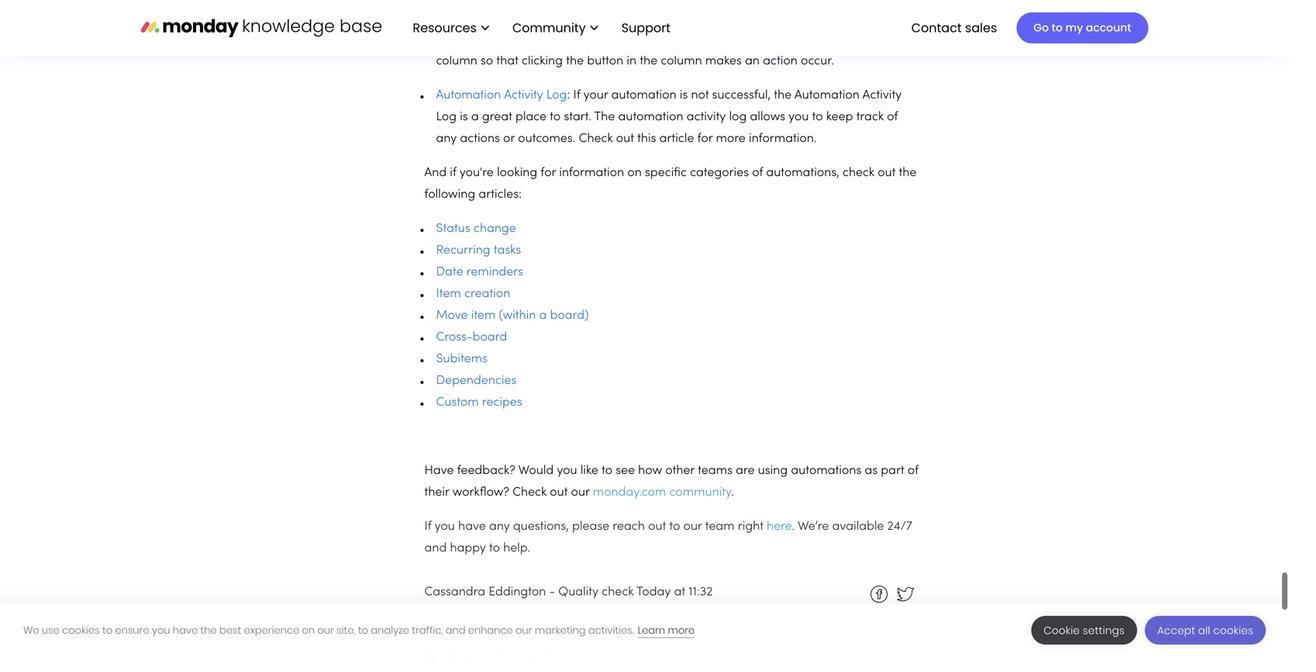 Task type: describe. For each thing, give the bounding box(es) containing it.
recipes
[[482, 397, 523, 408]]

quality
[[559, 586, 599, 598]]

specific
[[645, 167, 687, 179]]

out left this
[[617, 133, 634, 145]]

date
[[436, 266, 464, 278]]

using
[[758, 465, 788, 477]]

status
[[436, 223, 471, 235]]

like
[[581, 465, 599, 477]]

monday.com logo image
[[141, 11, 382, 44]]

twitter
[[918, 594, 955, 605]]

we
[[23, 623, 39, 637]]

automations
[[792, 465, 862, 477]]

1 vertical spatial on
[[302, 623, 315, 637]]

if for your
[[574, 90, 581, 101]]

keep
[[827, 111, 854, 123]]

automation activity log :
[[436, 90, 574, 101]]

automation inside if your automation is not successful, the automation activity log is a great place to start. the automation activity log allows you
[[795, 90, 860, 101]]

cookies for all
[[1214, 623, 1254, 638]]

the inside : the new button column works with automations. you can set up the column so that clicking the button in the column makes an action occur.
[[523, 34, 544, 45]]

1 horizontal spatial :
[[567, 90, 570, 101]]

enhance
[[468, 623, 513, 637]]

information.
[[749, 133, 817, 145]]

1 vertical spatial automation
[[619, 111, 684, 123]]

automations.
[[721, 34, 794, 45]]

tasks
[[494, 245, 521, 256]]

have
[[425, 465, 454, 477]]

article
[[660, 133, 695, 145]]

board)
[[550, 310, 589, 322]]

button
[[436, 34, 473, 45]]

as
[[865, 465, 878, 477]]

new
[[547, 34, 571, 45]]

site,
[[337, 623, 356, 637]]

activities.
[[589, 623, 634, 637]]

column down button
[[436, 55, 478, 67]]

reminders
[[467, 266, 524, 278]]

0 vertical spatial automation
[[612, 90, 677, 101]]

move item (within a board)
[[436, 310, 589, 322]]

and inside the . we're available 24/7 and happy to help.
[[425, 543, 447, 554]]

monday.com community .
[[593, 487, 738, 498]]

outcomes.
[[518, 133, 576, 145]]

0 horizontal spatial have
[[173, 623, 198, 637]]

we're
[[798, 521, 830, 533]]

board
[[473, 332, 507, 343]]

works
[[658, 34, 691, 45]]

the inside and if you're looking for information on specific categories of automations, check out the following articles:
[[900, 167, 917, 179]]

their
[[425, 487, 450, 498]]

questions,
[[513, 521, 569, 533]]

allows
[[751, 111, 786, 123]]

learn
[[638, 623, 666, 637]]

recurring tasks
[[436, 245, 521, 256]]

custom recipes link
[[436, 397, 523, 408]]

feedback?
[[457, 465, 516, 477]]

custom
[[436, 397, 479, 408]]

1 automation from the left
[[436, 90, 501, 101]]

other
[[666, 465, 695, 477]]

community
[[513, 19, 586, 36]]

dependencies link
[[436, 375, 520, 387]]

so
[[481, 55, 494, 67]]

the inside if your automation is not successful, the automation activity log is a great place to start. the automation activity log allows you
[[595, 111, 615, 123]]

: the new button column works with automations. you can set up the column so that clicking the button in the column makes an action occur.
[[436, 34, 900, 67]]

activity inside if your automation is not successful, the automation activity log is a great place to start. the automation activity log allows you
[[863, 90, 902, 101]]

if you have any questions, please reach out to our team right here
[[425, 521, 792, 533]]

on inside and if you're looking for information on specific categories of automations, check out the following articles:
[[628, 167, 642, 179]]

item creation
[[436, 288, 511, 300]]

to keep track of any actions or outcomes.
[[436, 111, 898, 145]]

cross-board
[[436, 332, 511, 343]]

cookies for use
[[62, 623, 100, 637]]

workflow?
[[453, 487, 510, 498]]

log inside if your automation is not successful, the automation activity log is a great place to start. the automation activity log allows you
[[436, 111, 457, 123]]

at
[[675, 586, 686, 598]]

how
[[639, 465, 663, 477]]

column up so
[[476, 34, 517, 45]]

1 activity from the left
[[504, 90, 544, 101]]

we use cookies to ensure you have the best experience on our site, to analyze traffic, and enhance our marketing activities. learn more
[[23, 623, 695, 637]]

contact
[[912, 19, 962, 36]]

cross-
[[436, 332, 473, 343]]

item
[[471, 310, 496, 322]]

you right ensure
[[152, 623, 170, 637]]

cassandra eddington                          - quality check today at 11:32
[[425, 586, 713, 598]]

great
[[482, 111, 513, 123]]

1 horizontal spatial a
[[540, 310, 547, 322]]

today
[[637, 586, 671, 598]]

our inside have feedback? would you like to see how other teams are using automations as part of their workflow? check out our
[[571, 487, 590, 498]]

and if you're looking for information on specific categories of automations, check out the following articles:
[[425, 167, 917, 201]]

1 horizontal spatial have
[[459, 521, 486, 533]]

contact sales
[[912, 19, 998, 36]]

learn more link
[[638, 623, 695, 638]]

change
[[474, 223, 516, 235]]

0 vertical spatial log
[[547, 90, 567, 101]]

traffic,
[[412, 623, 443, 637]]

and
[[425, 167, 447, 179]]

: inside : the new button column works with automations. you can set up the column so that clicking the button in the column makes an action occur.
[[517, 34, 520, 45]]

analyze
[[371, 623, 410, 637]]

would
[[519, 465, 554, 477]]

actions
[[460, 133, 500, 145]]

0 vertical spatial check
[[579, 133, 613, 145]]

are
[[736, 465, 755, 477]]

our right enhance
[[516, 623, 532, 637]]

0 vertical spatial is
[[680, 90, 688, 101]]

of inside to keep track of any actions or outcomes.
[[888, 111, 898, 123]]

ensure
[[115, 623, 149, 637]]

column down works
[[661, 55, 703, 67]]

for for article
[[698, 133, 713, 145]]



Task type: locate. For each thing, give the bounding box(es) containing it.
any
[[436, 133, 457, 145], [489, 521, 510, 533]]

move
[[436, 310, 468, 322]]

community link
[[505, 15, 606, 41]]

more down log
[[716, 133, 746, 145]]

1 vertical spatial a
[[540, 310, 547, 322]]

item
[[436, 288, 461, 300]]

on right "experience"
[[302, 623, 315, 637]]

button left in
[[588, 55, 624, 67]]

1 horizontal spatial is
[[680, 90, 688, 101]]

available
[[833, 521, 885, 533]]

0 vertical spatial a
[[472, 111, 479, 123]]

0 horizontal spatial is
[[460, 111, 468, 123]]

have left best
[[173, 623, 198, 637]]

0 horizontal spatial of
[[753, 167, 763, 179]]

0 horizontal spatial :
[[517, 34, 520, 45]]

makes
[[706, 55, 742, 67]]

action
[[763, 55, 798, 67]]

if your automation is not successful, the automation activity log is a great place to start. the automation activity log allows you
[[436, 90, 902, 123]]

1 horizontal spatial on
[[628, 167, 642, 179]]

out inside and if you're looking for information on specific categories of automations, check out the following articles:
[[878, 167, 896, 179]]

of inside and if you're looking for information on specific categories of automations, check out the following articles:
[[753, 167, 763, 179]]

the inside if your automation is not successful, the automation activity log is a great place to start. the automation activity log allows you
[[774, 90, 792, 101]]

contact sales link
[[904, 15, 1006, 41]]

subitems link
[[436, 353, 488, 365]]

check inside have feedback? would you like to see how other teams are using automations as part of their workflow? check out our
[[513, 487, 547, 498]]

0 vertical spatial any
[[436, 133, 457, 145]]

our down like
[[571, 487, 590, 498]]

out down would
[[550, 487, 568, 498]]

to inside go to my account link
[[1052, 20, 1063, 35]]

you inside have feedback? would you like to see how other teams are using automations as part of their workflow? check out our
[[557, 465, 578, 477]]

1 horizontal spatial check
[[843, 167, 875, 179]]

activity up track
[[863, 90, 902, 101]]

1 vertical spatial check
[[602, 586, 634, 598]]

1 horizontal spatial the
[[595, 111, 615, 123]]

column up in
[[614, 34, 655, 45]]

support
[[622, 19, 671, 36]]

0 horizontal spatial .
[[732, 487, 735, 498]]

the down your at top
[[595, 111, 615, 123]]

accept all cookies button
[[1146, 616, 1267, 645]]

1 vertical spatial and
[[446, 623, 466, 637]]

clicking
[[522, 55, 563, 67]]

. we're available 24/7 and happy to help.
[[425, 521, 913, 554]]

up
[[864, 34, 878, 45]]

. inside the . we're available 24/7 and happy to help.
[[792, 521, 795, 533]]

0 vertical spatial for
[[698, 133, 713, 145]]

1 horizontal spatial cookies
[[1214, 623, 1254, 638]]

0 vertical spatial .
[[732, 487, 735, 498]]

0 vertical spatial have
[[459, 521, 486, 533]]

2 vertical spatial of
[[908, 465, 919, 477]]

you're
[[460, 167, 494, 179]]

status change
[[436, 223, 516, 235]]

out
[[617, 133, 634, 145], [878, 167, 896, 179], [550, 487, 568, 498], [649, 521, 667, 533]]

twitter link
[[895, 583, 955, 606]]

cookies inside button
[[1214, 623, 1254, 638]]

for inside and if you're looking for information on specific categories of automations, check out the following articles:
[[541, 167, 556, 179]]

0 vertical spatial button
[[574, 34, 611, 45]]

eddington
[[489, 586, 546, 598]]

to right like
[[602, 465, 613, 477]]

check down would
[[513, 487, 547, 498]]

information
[[560, 167, 625, 179]]

0 vertical spatial :
[[517, 34, 520, 45]]

to
[[1052, 20, 1063, 35], [550, 111, 561, 123], [813, 111, 824, 123], [602, 465, 613, 477], [670, 521, 681, 533], [489, 543, 500, 554], [102, 623, 113, 637], [358, 623, 369, 637]]

: up start.
[[567, 90, 570, 101]]

1 vertical spatial .
[[792, 521, 795, 533]]

resources
[[413, 19, 477, 36]]

0 horizontal spatial automation
[[436, 90, 501, 101]]

. down teams
[[732, 487, 735, 498]]

0 horizontal spatial activity
[[504, 90, 544, 101]]

24/7
[[888, 521, 913, 533]]

set
[[845, 34, 861, 45]]

0 horizontal spatial any
[[436, 133, 457, 145]]

0 vertical spatial more
[[716, 133, 746, 145]]

our left team
[[684, 521, 702, 533]]

is up actions
[[460, 111, 468, 123]]

log up start.
[[547, 90, 567, 101]]

1 horizontal spatial check
[[579, 133, 613, 145]]

1 vertical spatial log
[[436, 111, 457, 123]]

check out this article for more information.
[[579, 133, 817, 145]]

of right the categories
[[753, 167, 763, 179]]

1 vertical spatial any
[[489, 521, 510, 533]]

column
[[476, 34, 517, 45], [614, 34, 655, 45], [436, 55, 478, 67], [661, 55, 703, 67]]

dialog containing cookie settings
[[0, 603, 1290, 657]]

1 horizontal spatial log
[[547, 90, 567, 101]]

here
[[767, 521, 792, 533]]

any inside to keep track of any actions or outcomes.
[[436, 133, 457, 145]]

to inside to keep track of any actions or outcomes.
[[813, 111, 824, 123]]

0 horizontal spatial for
[[541, 167, 556, 179]]

cross-board link
[[436, 332, 511, 343]]

2 cookies from the left
[[1214, 623, 1254, 638]]

list containing resources
[[398, 0, 683, 56]]

button right new at the top left
[[574, 34, 611, 45]]

a inside if your automation is not successful, the automation activity log is a great place to start. the automation activity log allows you
[[472, 111, 479, 123]]

list
[[398, 0, 683, 56]]

go to my account link
[[1017, 12, 1149, 43]]

accept
[[1158, 623, 1196, 638]]

to left help.
[[489, 543, 500, 554]]

0 vertical spatial the
[[523, 34, 544, 45]]

1 vertical spatial have
[[173, 623, 198, 637]]

0 horizontal spatial more
[[668, 623, 695, 637]]

on
[[628, 167, 642, 179], [302, 623, 315, 637]]

: up the that at the top of the page
[[517, 34, 520, 45]]

.
[[732, 487, 735, 498], [792, 521, 795, 533]]

2 automation from the left
[[795, 90, 860, 101]]

1 horizontal spatial if
[[574, 90, 581, 101]]

to left start.
[[550, 111, 561, 123]]

have up the happy
[[459, 521, 486, 533]]

reach
[[613, 521, 645, 533]]

a right (within
[[540, 310, 547, 322]]

experience
[[244, 623, 300, 637]]

go to my account
[[1034, 20, 1132, 35]]

any up help.
[[489, 521, 510, 533]]

0 horizontal spatial check
[[602, 586, 634, 598]]

automation down in
[[612, 90, 677, 101]]

recurring tasks link
[[436, 245, 521, 256]]

0 vertical spatial of
[[888, 111, 898, 123]]

1 vertical spatial button
[[588, 55, 624, 67]]

1 vertical spatial the
[[595, 111, 615, 123]]

0 vertical spatial check
[[843, 167, 875, 179]]

to right the site,
[[358, 623, 369, 637]]

1 cookies from the left
[[62, 623, 100, 637]]

to right the go
[[1052, 20, 1063, 35]]

check left today
[[602, 586, 634, 598]]

1 vertical spatial check
[[513, 487, 547, 498]]

of inside have feedback? would you like to see how other teams are using automations as part of their workflow? check out our
[[908, 465, 919, 477]]

(within
[[499, 310, 536, 322]]

check inside and if you're looking for information on specific categories of automations, check out the following articles:
[[843, 167, 875, 179]]

if left your at top
[[574, 90, 581, 101]]

start.
[[564, 111, 592, 123]]

and left the happy
[[425, 543, 447, 554]]

happy
[[450, 543, 486, 554]]

more right learn
[[668, 623, 695, 637]]

dependencies
[[436, 375, 520, 387]]

1 horizontal spatial more
[[716, 133, 746, 145]]

0 horizontal spatial check
[[513, 487, 547, 498]]

to inside if your automation is not successful, the automation activity log is a great place to start. the automation activity log allows you
[[550, 111, 561, 123]]

or
[[504, 133, 515, 145]]

button column
[[436, 34, 517, 45]]

for right looking
[[541, 167, 556, 179]]

you left like
[[557, 465, 578, 477]]

0 vertical spatial if
[[574, 90, 581, 101]]

1 horizontal spatial .
[[792, 521, 795, 533]]

you up the happy
[[435, 521, 455, 533]]

0 horizontal spatial the
[[523, 34, 544, 45]]

out down track
[[878, 167, 896, 179]]

0 horizontal spatial if
[[425, 521, 432, 533]]

you inside if your automation is not successful, the automation activity log is a great place to start. the automation activity log allows you
[[789, 111, 809, 123]]

automation up keep
[[795, 90, 860, 101]]

2 activity from the left
[[863, 90, 902, 101]]

track
[[857, 111, 884, 123]]

cookie
[[1044, 623, 1081, 638]]

activity up 'place'
[[504, 90, 544, 101]]

a
[[472, 111, 479, 123], [540, 310, 547, 322]]

to inside have feedback? would you like to see how other teams are using automations as part of their workflow? check out our
[[602, 465, 613, 477]]

articles:
[[479, 189, 522, 201]]

dialog
[[0, 603, 1290, 657]]

if for you
[[425, 521, 432, 533]]

:
[[517, 34, 520, 45], [567, 90, 570, 101]]

0 horizontal spatial on
[[302, 623, 315, 637]]

this
[[638, 133, 657, 145]]

and right traffic,
[[446, 623, 466, 637]]

item creation link
[[436, 288, 511, 300]]

automation up this
[[619, 111, 684, 123]]

automations,
[[767, 167, 840, 179]]

log left the great
[[436, 111, 457, 123]]

here link
[[767, 521, 792, 533]]

is left not
[[680, 90, 688, 101]]

1 vertical spatial of
[[753, 167, 763, 179]]

1 vertical spatial :
[[567, 90, 570, 101]]

activity
[[504, 90, 544, 101], [863, 90, 902, 101]]

main element
[[398, 0, 1149, 56]]

out right reach
[[649, 521, 667, 533]]

to down monday.com community .
[[670, 521, 681, 533]]

not
[[692, 90, 709, 101]]

see
[[616, 465, 635, 477]]

out inside have feedback? would you like to see how other teams are using automations as part of their workflow? check out our
[[550, 487, 568, 498]]

categories
[[691, 167, 749, 179]]

1 horizontal spatial for
[[698, 133, 713, 145]]

activity
[[687, 111, 726, 123]]

you
[[789, 111, 809, 123], [557, 465, 578, 477], [435, 521, 455, 533], [152, 623, 170, 637]]

if inside if your automation is not successful, the automation activity log is a great place to start. the automation activity log allows you
[[574, 90, 581, 101]]

all
[[1199, 623, 1211, 638]]

accept all cookies
[[1158, 623, 1254, 638]]

0 vertical spatial on
[[628, 167, 642, 179]]

any left actions
[[436, 133, 457, 145]]

a left the great
[[472, 111, 479, 123]]

1 horizontal spatial automation
[[795, 90, 860, 101]]

marketing
[[535, 623, 586, 637]]

11:32
[[689, 586, 713, 598]]

of right part
[[908, 465, 919, 477]]

cookie settings
[[1044, 623, 1126, 638]]

. left we're
[[792, 521, 795, 533]]

occur.
[[801, 55, 835, 67]]

0 horizontal spatial a
[[472, 111, 479, 123]]

our left the site,
[[318, 623, 334, 637]]

cookies right all
[[1214, 623, 1254, 638]]

of
[[888, 111, 898, 123], [753, 167, 763, 179], [908, 465, 919, 477]]

automation up the great
[[436, 90, 501, 101]]

if down the their
[[425, 521, 432, 533]]

to left ensure
[[102, 623, 113, 637]]

0 horizontal spatial log
[[436, 111, 457, 123]]

monday.com community link
[[593, 487, 732, 498]]

for down activity
[[698, 133, 713, 145]]

check right automations,
[[843, 167, 875, 179]]

on left specific at the right of page
[[628, 167, 642, 179]]

1 vertical spatial more
[[668, 623, 695, 637]]

0 horizontal spatial cookies
[[62, 623, 100, 637]]

sales
[[966, 19, 998, 36]]

1 horizontal spatial of
[[888, 111, 898, 123]]

1 vertical spatial is
[[460, 111, 468, 123]]

cookies right use
[[62, 623, 100, 637]]

1 vertical spatial if
[[425, 521, 432, 533]]

of right track
[[888, 111, 898, 123]]

following
[[425, 189, 476, 201]]

1 horizontal spatial any
[[489, 521, 510, 533]]

0 vertical spatial and
[[425, 543, 447, 554]]

account
[[1087, 20, 1132, 35]]

for for looking
[[541, 167, 556, 179]]

to inside the . we're available 24/7 and happy to help.
[[489, 543, 500, 554]]

check
[[843, 167, 875, 179], [602, 586, 634, 598]]

to left keep
[[813, 111, 824, 123]]

check down start.
[[579, 133, 613, 145]]

cookie settings button
[[1032, 616, 1138, 645]]

2 horizontal spatial of
[[908, 465, 919, 477]]

the up clicking
[[523, 34, 544, 45]]

can
[[821, 34, 841, 45]]

you up "information."
[[789, 111, 809, 123]]

-
[[550, 586, 556, 598]]

1 horizontal spatial activity
[[863, 90, 902, 101]]

in
[[627, 55, 637, 67]]

1 vertical spatial for
[[541, 167, 556, 179]]



Task type: vqa. For each thing, say whether or not it's contained in the screenshot.
calendar
no



